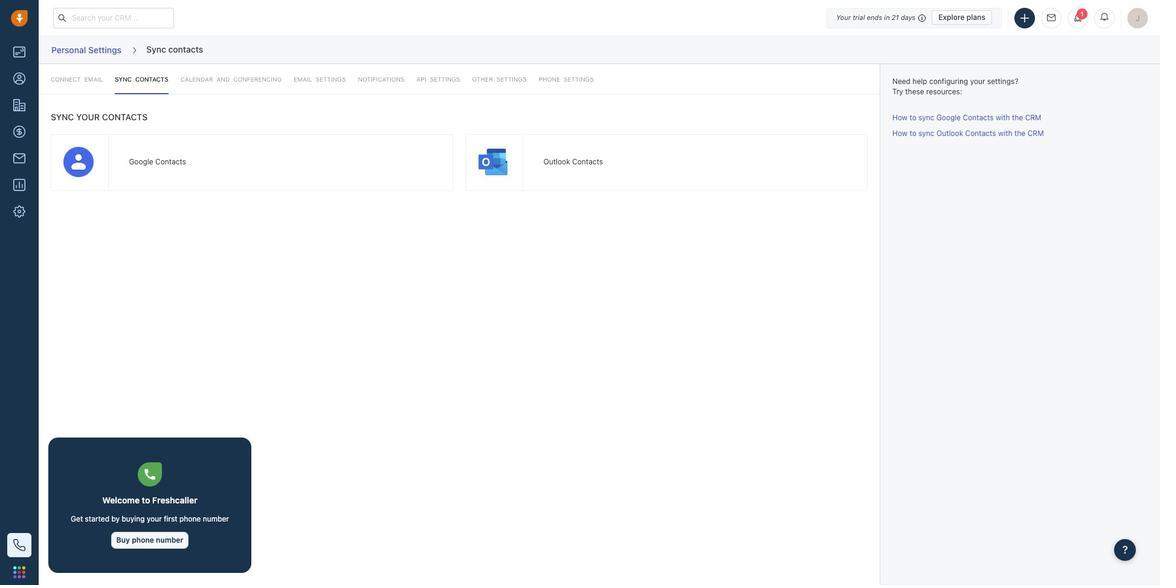 Task type: locate. For each thing, give the bounding box(es) containing it.
api
[[417, 76, 427, 83]]

to for how to sync outlook contacts with the crm
[[910, 129, 917, 138]]

1 link
[[1068, 8, 1089, 28]]

with for how to sync outlook contacts with the crm
[[999, 129, 1013, 138]]

settings for api settings
[[430, 76, 460, 83]]

outlook contacts
[[544, 157, 604, 166]]

sync down connect
[[51, 112, 74, 122]]

settings inside "link"
[[88, 45, 122, 55]]

0 vertical spatial with
[[996, 113, 1011, 122]]

email
[[84, 76, 103, 83]]

settings?
[[988, 77, 1019, 86]]

1 vertical spatial contacts
[[135, 76, 168, 83]]

0 vertical spatial sync
[[146, 44, 166, 54]]

2 vertical spatial sync
[[51, 112, 74, 122]]

1 to from the top
[[910, 113, 917, 122]]

phone settings
[[539, 76, 594, 83]]

email settings
[[294, 76, 346, 83]]

need
[[893, 77, 911, 86]]

explore plans link
[[933, 10, 993, 25]]

1
[[1081, 10, 1085, 17]]

google inside the 'sync your contacts' tab panel
[[129, 157, 153, 166]]

1 vertical spatial how
[[893, 129, 908, 138]]

settings
[[88, 45, 122, 55], [316, 76, 346, 83], [430, 76, 460, 83]]

0 vertical spatial how
[[893, 113, 908, 122]]

1 horizontal spatial outlook
[[937, 129, 964, 138]]

0 vertical spatial to
[[910, 113, 917, 122]]

sync contacts inside tab list
[[115, 76, 168, 83]]

email settings link
[[294, 64, 346, 94]]

settings right other
[[497, 76, 527, 83]]

crm
[[1026, 113, 1042, 122], [1028, 129, 1045, 138]]

api settings link
[[417, 64, 460, 94]]

phone settings link
[[539, 64, 594, 94]]

0 horizontal spatial settings
[[497, 76, 527, 83]]

0 horizontal spatial sync
[[51, 112, 74, 122]]

settings right api
[[430, 76, 460, 83]]

1 horizontal spatial sync
[[115, 76, 132, 83]]

1 vertical spatial sync
[[115, 76, 132, 83]]

sync
[[919, 113, 935, 122], [919, 129, 935, 138]]

sync contacts up calendar
[[146, 44, 203, 54]]

2 horizontal spatial sync
[[146, 44, 166, 54]]

ends
[[868, 13, 883, 21]]

settings up email
[[88, 45, 122, 55]]

1 how from the top
[[893, 113, 908, 122]]

2 horizontal spatial settings
[[430, 76, 460, 83]]

calendar
[[181, 76, 213, 83]]

1 settings from the left
[[497, 76, 527, 83]]

phone image
[[13, 539, 25, 551]]

with down settings?
[[996, 113, 1011, 122]]

tab list
[[39, 64, 880, 94]]

your inside "need help configuring your settings? try these resources:"
[[971, 77, 986, 86]]

to
[[910, 113, 917, 122], [910, 129, 917, 138]]

in
[[885, 13, 890, 21]]

1 vertical spatial to
[[910, 129, 917, 138]]

sync for outlook
[[919, 129, 935, 138]]

your
[[971, 77, 986, 86], [76, 112, 100, 122]]

1 vertical spatial sync
[[919, 129, 935, 138]]

1 vertical spatial sync contacts
[[115, 76, 168, 83]]

2 to from the top
[[910, 129, 917, 138]]

0 horizontal spatial google
[[129, 157, 153, 166]]

1 sync from the top
[[919, 113, 935, 122]]

with down how to sync google contacts with the crm link
[[999, 129, 1013, 138]]

with
[[996, 113, 1011, 122], [999, 129, 1013, 138]]

how to sync google contacts with the crm
[[893, 113, 1042, 122]]

other
[[473, 76, 493, 83]]

0 vertical spatial crm
[[1026, 113, 1042, 122]]

how for how to sync google contacts with the crm
[[893, 113, 908, 122]]

sync up sync contacts link
[[146, 44, 166, 54]]

plans
[[967, 13, 986, 22]]

explore plans
[[939, 13, 986, 22]]

how
[[893, 113, 908, 122], [893, 129, 908, 138]]

contacts
[[168, 44, 203, 54], [135, 76, 168, 83]]

0 horizontal spatial outlook
[[544, 157, 571, 166]]

2 how from the top
[[893, 129, 908, 138]]

2 sync from the top
[[919, 129, 935, 138]]

1 vertical spatial crm
[[1028, 129, 1045, 138]]

sync contacts right email
[[115, 76, 168, 83]]

1 horizontal spatial google
[[937, 113, 962, 122]]

settings for personal settings
[[88, 45, 122, 55]]

your left settings?
[[971, 77, 986, 86]]

0 vertical spatial the
[[1013, 113, 1024, 122]]

to for how to sync google contacts with the crm
[[910, 113, 917, 122]]

connect
[[51, 76, 81, 83]]

configuring
[[930, 77, 969, 86]]

settings
[[497, 76, 527, 83], [564, 76, 594, 83]]

2 settings from the left
[[564, 76, 594, 83]]

0 vertical spatial google
[[937, 113, 962, 122]]

0 vertical spatial your
[[971, 77, 986, 86]]

with for how to sync google contacts with the crm
[[996, 113, 1011, 122]]

the
[[1013, 113, 1024, 122], [1015, 129, 1026, 138]]

google contacts
[[129, 157, 186, 166]]

1 vertical spatial the
[[1015, 129, 1026, 138]]

contacts up calendar
[[168, 44, 203, 54]]

1 vertical spatial outlook
[[544, 157, 571, 166]]

settings right phone
[[564, 76, 594, 83]]

1 horizontal spatial your
[[971, 77, 986, 86]]

explore
[[939, 13, 965, 22]]

your down email
[[76, 112, 100, 122]]

sync
[[146, 44, 166, 54], [115, 76, 132, 83], [51, 112, 74, 122]]

0 horizontal spatial your
[[76, 112, 100, 122]]

contacts left calendar
[[135, 76, 168, 83]]

0 horizontal spatial settings
[[88, 45, 122, 55]]

1 vertical spatial google
[[129, 157, 153, 166]]

Search your CRM... text field
[[53, 8, 174, 28]]

help
[[913, 77, 928, 86]]

contacts
[[102, 112, 148, 122], [964, 113, 994, 122], [966, 129, 997, 138], [155, 157, 186, 166], [573, 157, 604, 166]]

these
[[906, 87, 925, 96]]

outlook
[[937, 129, 964, 138], [544, 157, 571, 166]]

sync your contacts
[[51, 112, 148, 122]]

and
[[217, 76, 230, 83]]

tab list containing connect email
[[39, 64, 880, 94]]

1 horizontal spatial settings
[[564, 76, 594, 83]]

sync contacts
[[146, 44, 203, 54], [115, 76, 168, 83]]

your
[[837, 13, 852, 21]]

personal
[[51, 45, 86, 55]]

1 horizontal spatial settings
[[316, 76, 346, 83]]

calendar and conferencing
[[181, 76, 282, 83]]

0 vertical spatial sync
[[919, 113, 935, 122]]

1 vertical spatial with
[[999, 129, 1013, 138]]

google
[[937, 113, 962, 122], [129, 157, 153, 166]]

settings right email
[[316, 76, 346, 83]]

1 vertical spatial your
[[76, 112, 100, 122]]

sync right email
[[115, 76, 132, 83]]

other settings link
[[473, 64, 527, 94]]



Task type: describe. For each thing, give the bounding box(es) containing it.
calendar and conferencing link
[[181, 64, 282, 94]]

personal settings
[[51, 45, 122, 55]]

settings for phone settings
[[564, 76, 594, 83]]

conferencing
[[233, 76, 282, 83]]

freshworks switcher image
[[13, 566, 25, 579]]

phone element
[[7, 533, 31, 558]]

connect email link
[[51, 64, 103, 94]]

personal settings link
[[51, 40, 122, 59]]

the for how to sync google contacts with the crm
[[1013, 113, 1024, 122]]

your inside tab panel
[[76, 112, 100, 122]]

other settings
[[473, 76, 527, 83]]

outlook inside the 'sync your contacts' tab panel
[[544, 157, 571, 166]]

email
[[294, 76, 312, 83]]

sync for google
[[919, 113, 935, 122]]

settings for other settings
[[497, 76, 527, 83]]

need help configuring your settings? try these resources:
[[893, 77, 1019, 96]]

crm for how to sync outlook contacts with the crm
[[1028, 129, 1045, 138]]

the for how to sync outlook contacts with the crm
[[1015, 129, 1026, 138]]

api settings
[[417, 76, 460, 83]]

0 vertical spatial sync contacts
[[146, 44, 203, 54]]

crm for how to sync google contacts with the crm
[[1026, 113, 1042, 122]]

trial
[[853, 13, 866, 21]]

sync inside sync contacts link
[[115, 76, 132, 83]]

sync contacts link
[[115, 64, 168, 94]]

connect email
[[51, 76, 103, 83]]

notifications
[[358, 76, 405, 83]]

how to sync outlook contacts with the crm
[[893, 129, 1045, 138]]

sync your contacts tab panel
[[39, 64, 880, 209]]

send email image
[[1048, 14, 1056, 22]]

0 vertical spatial outlook
[[937, 129, 964, 138]]

how for how to sync outlook contacts with the crm
[[893, 129, 908, 138]]

contacts inside tab panel
[[135, 76, 168, 83]]

your trial ends in 21 days
[[837, 13, 916, 21]]

0 vertical spatial contacts
[[168, 44, 203, 54]]

phone
[[539, 76, 561, 83]]

settings for email settings
[[316, 76, 346, 83]]

resources:
[[927, 87, 963, 96]]

21
[[892, 13, 900, 21]]

notifications link
[[358, 64, 405, 94]]

days
[[901, 13, 916, 21]]

how to sync outlook contacts with the crm link
[[893, 129, 1045, 138]]

how to sync google contacts with the crm link
[[893, 113, 1042, 122]]

try
[[893, 87, 904, 96]]



Task type: vqa. For each thing, say whether or not it's contained in the screenshot.
Hello associated with Hello Jay, Thanks for your interest in the CRM Gold plan. Let me know if you would like a demo of the product to help expedite your evaluation. Regards, James
no



